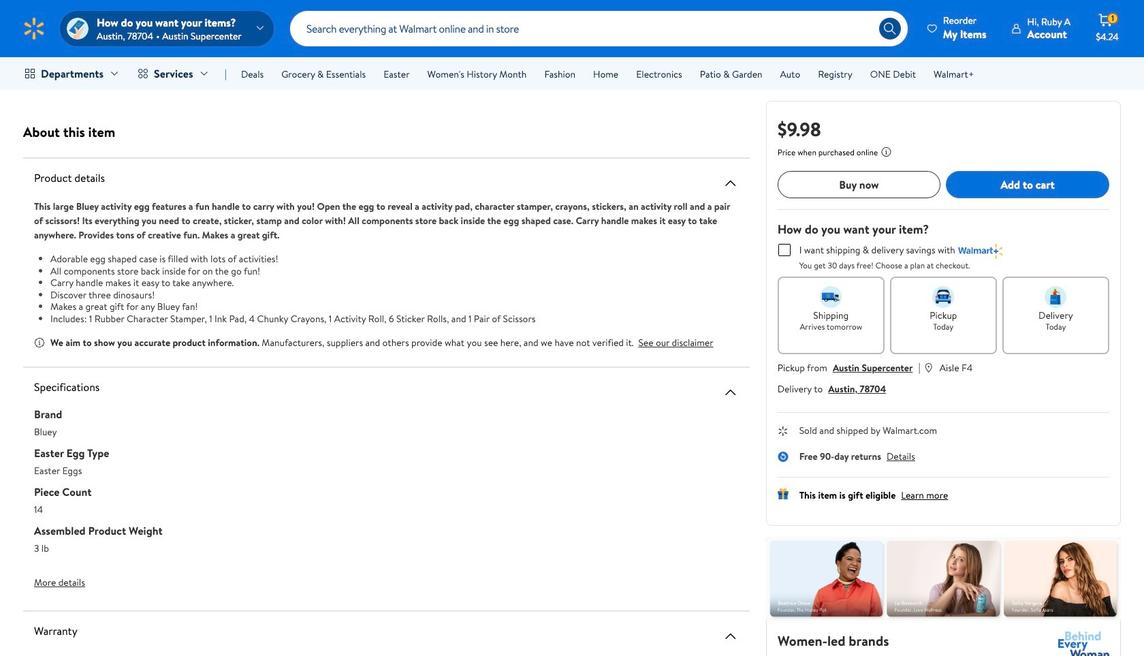 Task type: locate. For each thing, give the bounding box(es) containing it.
search icon image
[[883, 22, 897, 35]]

intent image for delivery image
[[1045, 286, 1067, 308]]

None checkbox
[[779, 244, 791, 256]]

2 product group from the left
[[208, 0, 359, 90]]

specifications image
[[723, 384, 739, 400]]

4 product group from the left
[[571, 0, 723, 90]]

warranty image
[[723, 628, 739, 644]]

Search search field
[[290, 11, 908, 46]]

legal information image
[[881, 146, 892, 157]]

none checkbox inside "i want shipping & delivery savings with walmart plus" element
[[779, 244, 791, 256]]

walmart homepage image
[[22, 16, 46, 41]]

intent image for pickup image
[[933, 286, 955, 308]]

product details image
[[723, 175, 739, 191]]

walmart plus image
[[959, 244, 1003, 259]]

gifting made easy image
[[778, 488, 789, 499]]

 image
[[67, 18, 89, 40]]

product group
[[26, 0, 178, 90], [208, 0, 359, 90], [389, 0, 541, 90], [571, 0, 723, 90]]



Task type: vqa. For each thing, say whether or not it's contained in the screenshot.
second Product group from left
yes



Task type: describe. For each thing, give the bounding box(es) containing it.
Walmart Site-Wide search field
[[290, 11, 908, 46]]

i want shipping & delivery savings with walmart plus element
[[778, 243, 956, 257]]

intent image for shipping image
[[820, 286, 842, 308]]

3 product group from the left
[[389, 0, 541, 90]]

1 product group from the left
[[26, 0, 178, 90]]



